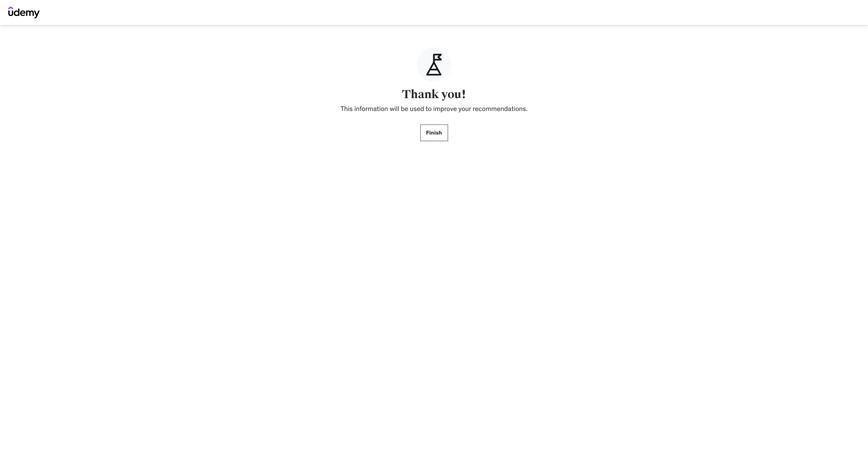 Task type: describe. For each thing, give the bounding box(es) containing it.
to
[[426, 104, 432, 113]]

improve
[[434, 104, 457, 113]]

finish link
[[421, 124, 448, 141]]

information
[[355, 104, 389, 113]]

your
[[459, 104, 472, 113]]

udemy image
[[8, 7, 40, 18]]

thank you! this information will be used to improve your recommendations.
[[341, 87, 528, 113]]

this
[[341, 104, 353, 113]]

recommendations.
[[473, 104, 528, 113]]

finish
[[427, 129, 442, 136]]

thank
[[402, 87, 440, 102]]



Task type: vqa. For each thing, say whether or not it's contained in the screenshot.
"Thank you! This information will be used to improve your recommendations."
yes



Task type: locate. For each thing, give the bounding box(es) containing it.
be
[[401, 104, 409, 113]]

used
[[410, 104, 425, 113]]

you!
[[442, 87, 467, 102]]

will
[[390, 104, 400, 113]]



